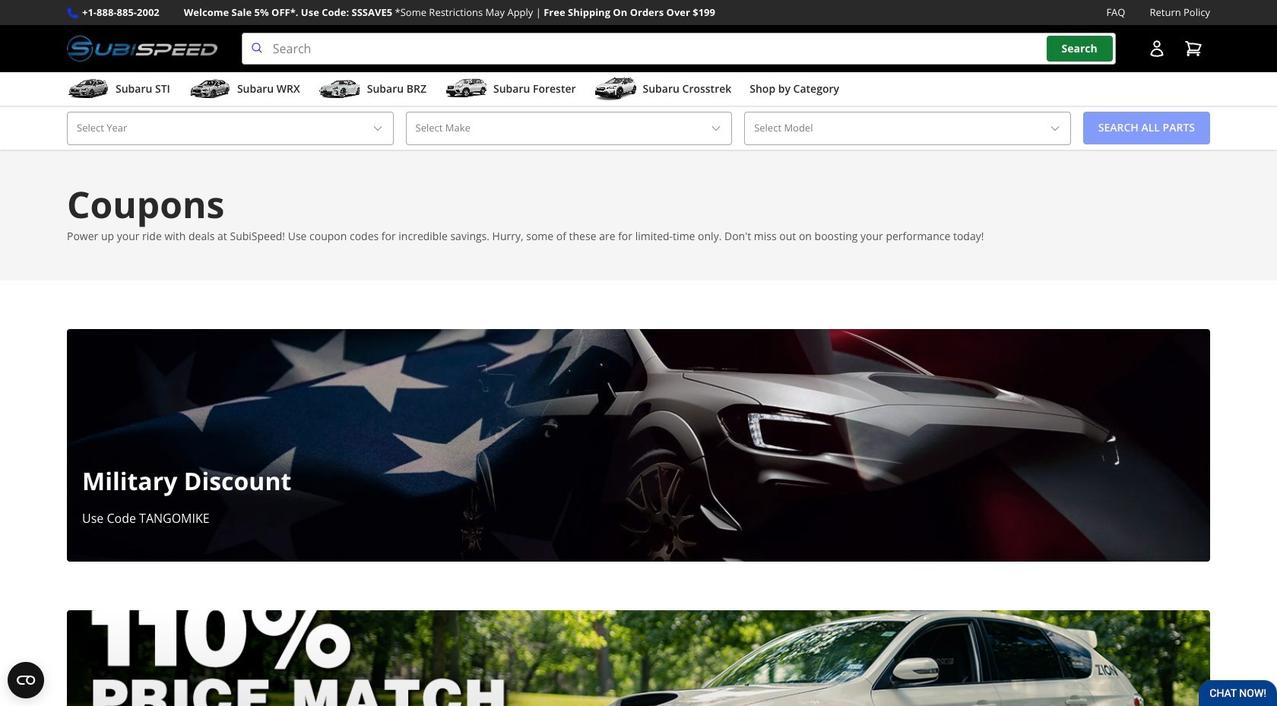 Task type: describe. For each thing, give the bounding box(es) containing it.
select make image
[[710, 122, 722, 134]]

open widget image
[[8, 662, 44, 699]]

Select Make button
[[406, 112, 732, 145]]

a subaru wrx thumbnail image image
[[188, 78, 231, 100]]

subispeed logo image
[[67, 33, 217, 65]]



Task type: locate. For each thing, give the bounding box(es) containing it.
Select Model button
[[745, 112, 1071, 145]]

a subaru forester thumbnail image image
[[445, 78, 487, 100]]

a subaru brz thumbnail image image
[[318, 78, 361, 100]]

search input field
[[242, 33, 1116, 65]]

select year image
[[372, 122, 384, 134]]

button image
[[1148, 40, 1166, 58]]

a subaru sti thumbnail image image
[[67, 78, 109, 100]]

Select Year button
[[67, 112, 394, 145]]

select model image
[[1049, 122, 1061, 134]]

a subaru crosstrek thumbnail image image
[[594, 78, 637, 100]]



Task type: vqa. For each thing, say whether or not it's contained in the screenshot.
a subaru forester Thumbnail Image
yes



